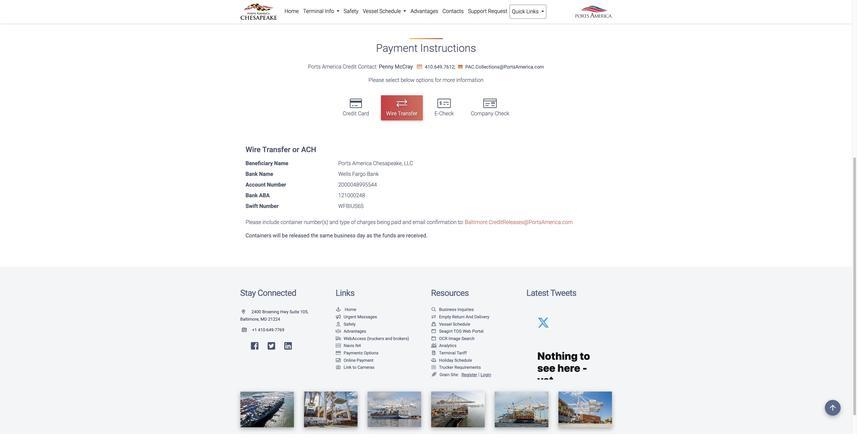 Task type: locate. For each thing, give the bounding box(es) containing it.
bank for bank name
[[246, 171, 258, 177]]

0 horizontal spatial phone office image
[[242, 328, 252, 333]]

0 horizontal spatial home link
[[283, 5, 301, 18]]

credit left contact:
[[343, 64, 357, 70]]

1 vertical spatial links
[[336, 288, 355, 298]]

business inquiries link
[[431, 308, 474, 313]]

being
[[377, 219, 390, 226]]

bank name
[[246, 171, 273, 177]]

terminal left 'info'
[[303, 8, 324, 14]]

1 vertical spatial safety
[[344, 322, 356, 327]]

2 vertical spatial ports
[[339, 160, 351, 167]]

or
[[293, 145, 299, 154]]

0 horizontal spatial wire
[[246, 145, 261, 154]]

advantages left mentioned
[[411, 8, 439, 14]]

1 vertical spatial ports
[[308, 64, 321, 70]]

md
[[261, 317, 267, 322]]

transfer up beneficiary name
[[262, 145, 291, 154]]

baltimore.creditreleases@portsamerica.com link
[[465, 219, 573, 226]]

number down "aba"
[[259, 203, 279, 210]]

1 vertical spatial be
[[282, 233, 288, 239]]

0 vertical spatial safety link
[[342, 5, 361, 18]]

0 vertical spatial transfer
[[398, 111, 418, 117]]

1 vertical spatial will
[[273, 233, 281, 239]]

1 horizontal spatial advantages link
[[409, 5, 441, 18]]

21224
[[268, 317, 280, 322]]

bank down ports america chesapeake, llc
[[367, 171, 379, 177]]

register
[[462, 373, 477, 378]]

1 horizontal spatial wire
[[386, 111, 397, 117]]

1 horizontal spatial name
[[274, 160, 289, 167]]

bank
[[246, 171, 258, 177], [367, 171, 379, 177], [246, 192, 258, 199]]

please down contact:
[[369, 77, 384, 83]]

ach
[[301, 145, 316, 154]]

pac.collections@portsamerica.com link
[[457, 64, 544, 70]]

terminal info
[[303, 8, 336, 14]]

1 horizontal spatial for
[[435, 77, 442, 83]]

credit left card
[[343, 111, 357, 117]]

ports america credit contact: penny mccray
[[308, 64, 413, 70]]

transfer for wire transfer or ach
[[262, 145, 291, 154]]

ocr image search link
[[431, 337, 475, 342]]

tab list containing credit card
[[240, 92, 612, 124]]

and right paid
[[403, 219, 412, 226]]

guarantees will no longer be accepted by ports america chesapeake for the above mentioned fees.
[[246, 6, 477, 12]]

information
[[457, 77, 484, 83]]

safety link down urgent
[[336, 322, 356, 327]]

be
[[306, 6, 312, 12], [282, 233, 288, 239]]

7769
[[275, 328, 285, 333]]

1 vertical spatial schedule
[[453, 322, 471, 327]]

1 vertical spatial name
[[259, 171, 273, 177]]

transfer
[[398, 111, 418, 117], [262, 145, 291, 154]]

credit card front image
[[336, 359, 341, 363]]

browser image
[[431, 330, 437, 334]]

2 check from the left
[[495, 111, 510, 117]]

1 vertical spatial safety link
[[336, 322, 356, 327]]

phone office image inside 410.649.7612; link
[[417, 65, 423, 69]]

containers will be released the same business day as the funds are received.
[[246, 233, 428, 239]]

safety link for vessel schedule link to the left
[[342, 5, 361, 18]]

0 vertical spatial home link
[[283, 5, 301, 18]]

0 horizontal spatial transfer
[[262, 145, 291, 154]]

0 vertical spatial safety
[[344, 8, 359, 14]]

anchor image
[[336, 308, 341, 313]]

will down include
[[273, 233, 281, 239]]

tariff
[[457, 351, 467, 356]]

bullhorn image
[[336, 316, 341, 320]]

1 vertical spatial number
[[259, 203, 279, 210]]

inquiries
[[458, 308, 474, 313]]

ports
[[343, 6, 356, 12], [308, 64, 321, 70], [339, 160, 351, 167]]

1 horizontal spatial be
[[306, 6, 312, 12]]

check
[[439, 111, 454, 117], [495, 111, 510, 117]]

safety link for bottom advantages link
[[336, 322, 356, 327]]

0 vertical spatial for
[[408, 6, 414, 12]]

schedule
[[380, 8, 401, 14], [453, 322, 471, 327], [455, 358, 472, 363]]

accepted
[[313, 6, 335, 12]]

e-check link
[[429, 96, 459, 121]]

1 vertical spatial home link
[[336, 308, 356, 313]]

0 horizontal spatial the
[[311, 233, 318, 239]]

card
[[358, 111, 369, 117]]

1 vertical spatial please
[[246, 219, 261, 226]]

payment
[[376, 42, 418, 55], [357, 358, 374, 363]]

wire up beneficiary
[[246, 145, 261, 154]]

empty return and delivery
[[439, 315, 490, 320]]

vessel down empty
[[439, 322, 452, 327]]

for left more
[[435, 77, 442, 83]]

0 vertical spatial vessel schedule
[[363, 8, 402, 14]]

home link up urgent
[[336, 308, 356, 313]]

links
[[527, 8, 539, 15], [336, 288, 355, 298]]

0 horizontal spatial links
[[336, 288, 355, 298]]

analytics image
[[431, 345, 437, 349]]

0 vertical spatial please
[[369, 77, 384, 83]]

the left above
[[416, 6, 423, 12]]

phone office image
[[417, 65, 423, 69], [242, 328, 252, 333]]

more
[[443, 77, 455, 83]]

navis
[[344, 344, 355, 349]]

1 vertical spatial america
[[322, 64, 342, 70]]

2 vertical spatial america
[[352, 160, 372, 167]]

1 horizontal spatial please
[[369, 77, 384, 83]]

urgent
[[344, 315, 357, 320]]

day
[[357, 233, 365, 239]]

be right longer
[[306, 6, 312, 12]]

number
[[267, 182, 286, 188], [259, 203, 279, 210]]

schedule for holiday schedule link
[[455, 358, 472, 363]]

0 vertical spatial america
[[357, 6, 376, 12]]

as
[[367, 233, 372, 239]]

register link
[[460, 373, 477, 378]]

advantages up webaccess at the bottom left of page
[[344, 329, 366, 334]]

penny
[[379, 64, 394, 70]]

support request
[[468, 8, 508, 14]]

0 vertical spatial vessel schedule link
[[361, 5, 409, 18]]

1 vertical spatial wire
[[246, 145, 261, 154]]

the right as
[[374, 233, 381, 239]]

phone office image for +1 410-649-7769 link
[[242, 328, 252, 333]]

no
[[283, 6, 289, 12]]

seagirt
[[439, 329, 453, 334]]

go to top image
[[825, 401, 841, 416]]

0 vertical spatial name
[[274, 160, 289, 167]]

1 horizontal spatial vessel schedule link
[[431, 322, 471, 327]]

0 horizontal spatial terminal
[[303, 8, 324, 14]]

0 vertical spatial credit
[[343, 64, 357, 70]]

0 vertical spatial be
[[306, 6, 312, 12]]

home link left terminal info
[[283, 5, 301, 18]]

wire for wire transfer or ach
[[246, 145, 261, 154]]

0 vertical spatial wire
[[386, 111, 397, 117]]

payment up the mccray
[[376, 42, 418, 55]]

please include container number(s) and type of charges being paid and email confirmation to: baltimore.creditreleases@portsamerica.com
[[246, 219, 573, 226]]

credit card image
[[336, 352, 341, 356]]

bank up swift
[[246, 192, 258, 199]]

0 vertical spatial phone office image
[[417, 65, 423, 69]]

safety right the by
[[344, 8, 359, 14]]

image
[[449, 337, 461, 342]]

0 horizontal spatial vessel schedule link
[[361, 5, 409, 18]]

1 vertical spatial for
[[435, 77, 442, 83]]

terminal down analytics
[[439, 351, 456, 356]]

2 horizontal spatial and
[[403, 219, 412, 226]]

0 horizontal spatial for
[[408, 6, 414, 12]]

be left released
[[282, 233, 288, 239]]

1 vertical spatial credit
[[343, 111, 357, 117]]

aba
[[259, 192, 270, 199]]

0 horizontal spatial vessel
[[363, 8, 378, 14]]

2 credit from the top
[[343, 111, 357, 117]]

link
[[344, 366, 352, 371]]

charges
[[357, 219, 376, 226]]

1 horizontal spatial phone office image
[[417, 65, 423, 69]]

contacts
[[443, 8, 464, 14]]

wheat image
[[431, 373, 437, 378]]

select
[[386, 77, 400, 83]]

webaccess
[[344, 337, 366, 342]]

for
[[408, 6, 414, 12], [435, 77, 442, 83]]

0 horizontal spatial check
[[439, 111, 454, 117]]

name down the wire transfer or ach
[[274, 160, 289, 167]]

1 vertical spatial home
[[345, 308, 356, 313]]

home up urgent
[[345, 308, 356, 313]]

home link
[[283, 5, 301, 18], [336, 308, 356, 313]]

1 horizontal spatial transfer
[[398, 111, 418, 117]]

0 horizontal spatial vessel schedule
[[363, 8, 402, 14]]

links right quick at the right top
[[527, 8, 539, 15]]

phone office image inside +1 410-649-7769 link
[[242, 328, 252, 333]]

number for swift number
[[259, 203, 279, 210]]

and left brokers)
[[385, 337, 393, 342]]

will
[[274, 6, 282, 12], [273, 233, 281, 239]]

wire right card
[[386, 111, 397, 117]]

credit card
[[343, 111, 369, 117]]

will left no
[[274, 6, 282, 12]]

hand receiving image
[[336, 330, 341, 334]]

terminal
[[303, 8, 324, 14], [439, 351, 456, 356]]

online payment
[[344, 358, 374, 363]]

0 horizontal spatial name
[[259, 171, 273, 177]]

1 check from the left
[[439, 111, 454, 117]]

1 horizontal spatial terminal
[[439, 351, 456, 356]]

credit
[[343, 64, 357, 70], [343, 111, 357, 117]]

confirmation
[[427, 219, 457, 226]]

links up anchor image
[[336, 288, 355, 298]]

camera image
[[336, 366, 341, 371]]

name for bank name
[[259, 171, 273, 177]]

0 vertical spatial home
[[285, 8, 299, 14]]

1 horizontal spatial the
[[374, 233, 381, 239]]

quick links
[[512, 8, 540, 15]]

0 horizontal spatial please
[[246, 219, 261, 226]]

advantages link up webaccess at the bottom left of page
[[336, 329, 366, 334]]

grain site: register | login
[[440, 372, 491, 378]]

wire inside tab list
[[386, 111, 397, 117]]

0 vertical spatial will
[[274, 6, 282, 12]]

home left terminal info
[[285, 8, 299, 14]]

1 horizontal spatial check
[[495, 111, 510, 117]]

safety link
[[342, 5, 361, 18], [336, 322, 356, 327]]

please up containers
[[246, 219, 261, 226]]

containers
[[246, 233, 272, 239]]

online
[[344, 358, 356, 363]]

0 vertical spatial vessel
[[363, 8, 378, 14]]

swift
[[246, 203, 258, 210]]

1 horizontal spatial vessel schedule
[[439, 322, 471, 327]]

1 horizontal spatial vessel
[[439, 322, 452, 327]]

envelope image
[[458, 65, 463, 69]]

0 vertical spatial number
[[267, 182, 286, 188]]

the left same in the bottom of the page
[[311, 233, 318, 239]]

and left type in the left of the page
[[330, 219, 339, 226]]

number up "aba"
[[267, 182, 286, 188]]

company
[[471, 111, 494, 117]]

0 vertical spatial advantages link
[[409, 5, 441, 18]]

tab list
[[240, 92, 612, 124]]

vessel right the by
[[363, 8, 378, 14]]

1 vertical spatial advantages
[[344, 329, 366, 334]]

delivery
[[475, 315, 490, 320]]

0 vertical spatial payment
[[376, 42, 418, 55]]

transfer left e- in the top right of the page
[[398, 111, 418, 117]]

410.649.7612; link
[[414, 64, 457, 70]]

1 vertical spatial vessel schedule
[[439, 322, 471, 327]]

0 horizontal spatial home
[[285, 8, 299, 14]]

quick links link
[[510, 5, 547, 19]]

payment up cameras
[[357, 358, 374, 363]]

account
[[246, 182, 266, 188]]

browser image
[[431, 337, 437, 342]]

safety down urgent
[[344, 322, 356, 327]]

wire
[[386, 111, 397, 117], [246, 145, 261, 154]]

0 vertical spatial terminal
[[303, 8, 324, 14]]

0 horizontal spatial advantages link
[[336, 329, 366, 334]]

1 horizontal spatial home link
[[336, 308, 356, 313]]

1 vertical spatial transfer
[[262, 145, 291, 154]]

advantages link left contacts in the top right of the page
[[409, 5, 441, 18]]

credit card link
[[338, 96, 375, 121]]

are
[[398, 233, 405, 239]]

safety link right the by
[[342, 5, 361, 18]]

2 vertical spatial schedule
[[455, 358, 472, 363]]

phone office image down the baltimore,
[[242, 328, 252, 333]]

1 horizontal spatial advantages
[[411, 8, 439, 14]]

0 horizontal spatial advantages
[[344, 329, 366, 334]]

2400
[[252, 310, 261, 315]]

0 horizontal spatial payment
[[357, 358, 374, 363]]

name up account number
[[259, 171, 273, 177]]

e-check
[[435, 111, 454, 117]]

for right chesapeake
[[408, 6, 414, 12]]

stay
[[240, 288, 256, 298]]

bank up account
[[246, 171, 258, 177]]

transfer inside tab list
[[398, 111, 418, 117]]

paid
[[391, 219, 401, 226]]

terminal for terminal tariff
[[439, 351, 456, 356]]

1 vertical spatial terminal
[[439, 351, 456, 356]]

1 vertical spatial phone office image
[[242, 328, 252, 333]]

phone office image up options
[[417, 65, 423, 69]]

0 vertical spatial links
[[527, 8, 539, 15]]

0 horizontal spatial be
[[282, 233, 288, 239]]

home
[[285, 8, 299, 14], [345, 308, 356, 313]]



Task type: describe. For each thing, give the bounding box(es) containing it.
guarantees
[[246, 6, 273, 12]]

wire transfer link
[[381, 96, 423, 121]]

ports for ports america credit contact: penny mccray
[[308, 64, 321, 70]]

login
[[481, 373, 491, 378]]

seagirt tos web portal
[[439, 329, 484, 334]]

contacts link
[[441, 5, 466, 18]]

seagirt tos web portal link
[[431, 329, 484, 334]]

swift number
[[246, 203, 279, 210]]

file invoice image
[[431, 352, 437, 356]]

pac.collections@portsamerica.com
[[466, 64, 544, 70]]

credit inside tab list
[[343, 111, 357, 117]]

105,
[[300, 310, 309, 315]]

1 horizontal spatial and
[[385, 337, 393, 342]]

return
[[452, 315, 465, 320]]

business
[[334, 233, 356, 239]]

payment instructions
[[376, 42, 476, 55]]

instructions
[[421, 42, 476, 55]]

1 vertical spatial vessel schedule link
[[431, 322, 471, 327]]

trucker requirements link
[[431, 366, 481, 371]]

quick
[[512, 8, 525, 15]]

options
[[364, 351, 379, 356]]

ports for ports america chesapeake, llc
[[339, 160, 351, 167]]

mccray
[[395, 64, 413, 70]]

brokers)
[[394, 337, 409, 342]]

121000248
[[339, 192, 365, 199]]

america for chesapeake,
[[352, 160, 372, 167]]

bank for bank aba
[[246, 192, 258, 199]]

payments options
[[344, 351, 379, 356]]

0 horizontal spatial and
[[330, 219, 339, 226]]

number for account number
[[267, 182, 286, 188]]

webaccess (truckers and brokers) link
[[336, 337, 409, 342]]

search image
[[431, 308, 437, 313]]

user hard hat image
[[336, 323, 341, 327]]

please for please include container number(s) and type of charges being paid and email confirmation to: baltimore.creditreleases@portsamerica.com
[[246, 219, 261, 226]]

holiday schedule link
[[431, 358, 472, 363]]

2 horizontal spatial the
[[416, 6, 423, 12]]

will for no
[[274, 6, 282, 12]]

n4
[[356, 344, 361, 349]]

please select below options for more information
[[369, 77, 484, 83]]

email
[[413, 219, 426, 226]]

1 horizontal spatial home
[[345, 308, 356, 313]]

phone office image for 410.649.7612; link
[[417, 65, 423, 69]]

2 safety from the top
[[344, 322, 356, 327]]

analytics link
[[431, 344, 457, 349]]

web
[[463, 329, 471, 334]]

container storage image
[[336, 345, 341, 349]]

webaccess (truckers and brokers)
[[344, 337, 409, 342]]

schedule for bottom vessel schedule link
[[453, 322, 471, 327]]

wire transfer or ach
[[246, 145, 316, 154]]

map marker alt image
[[242, 311, 251, 315]]

request
[[488, 8, 508, 14]]

0 vertical spatial advantages
[[411, 8, 439, 14]]

suite
[[290, 310, 299, 315]]

will for be
[[273, 233, 281, 239]]

trucker requirements
[[439, 366, 481, 371]]

|
[[479, 372, 480, 378]]

2400 broening hwy suite 105, baltimore, md 21224 link
[[240, 310, 309, 322]]

mentioned
[[440, 6, 465, 12]]

truck container image
[[336, 337, 341, 342]]

hwy
[[280, 310, 289, 315]]

1 vertical spatial vessel
[[439, 322, 452, 327]]

link to cameras
[[344, 366, 375, 371]]

twitter square image
[[268, 342, 275, 351]]

exchange image
[[431, 316, 437, 320]]

business
[[439, 308, 457, 313]]

options
[[416, 77, 434, 83]]

1 credit from the top
[[343, 64, 357, 70]]

wire transfer
[[386, 111, 418, 117]]

navis n4
[[344, 344, 361, 349]]

terminal tariff link
[[431, 351, 467, 356]]

410.649.7612;
[[425, 64, 456, 70]]

home link for urgent messages link
[[336, 308, 356, 313]]

stay connected
[[240, 288, 296, 298]]

link to cameras link
[[336, 366, 375, 371]]

bank aba
[[246, 192, 270, 199]]

home link for "terminal info" link
[[283, 5, 301, 18]]

check for e-check
[[439, 111, 454, 117]]

please for please select below options for more information
[[369, 77, 384, 83]]

+1
[[252, 328, 257, 333]]

navis n4 link
[[336, 344, 361, 349]]

0 vertical spatial schedule
[[380, 8, 401, 14]]

name for beneficiary name
[[274, 160, 289, 167]]

grain
[[440, 373, 450, 378]]

info
[[325, 8, 334, 14]]

online payment link
[[336, 358, 374, 363]]

to
[[353, 366, 357, 371]]

ship image
[[431, 323, 437, 327]]

1 vertical spatial advantages link
[[336, 329, 366, 334]]

wfbius6s
[[339, 203, 364, 210]]

broening
[[262, 310, 279, 315]]

holiday
[[439, 358, 454, 363]]

same
[[320, 233, 333, 239]]

list alt image
[[431, 366, 437, 371]]

latest
[[527, 288, 549, 298]]

transfer for wire transfer
[[398, 111, 418, 117]]

check for company check
[[495, 111, 510, 117]]

urgent messages
[[344, 315, 377, 320]]

search
[[462, 337, 475, 342]]

llc
[[404, 160, 413, 167]]

1 horizontal spatial payment
[[376, 42, 418, 55]]

account number
[[246, 182, 286, 188]]

baltimore,
[[240, 317, 260, 322]]

1 safety from the top
[[344, 8, 359, 14]]

chesapeake,
[[373, 160, 403, 167]]

2400 broening hwy suite 105, baltimore, md 21224
[[240, 310, 309, 322]]

0 vertical spatial ports
[[343, 6, 356, 12]]

america for credit
[[322, 64, 342, 70]]

facebook square image
[[251, 342, 259, 351]]

linkedin image
[[285, 342, 292, 351]]

e-
[[435, 111, 439, 117]]

payments
[[344, 351, 363, 356]]

beneficiary name
[[246, 160, 289, 167]]

bells image
[[431, 359, 437, 363]]

login link
[[481, 373, 491, 378]]

ocr
[[439, 337, 448, 342]]

1 horizontal spatial links
[[527, 8, 539, 15]]

below
[[401, 77, 415, 83]]

1 vertical spatial payment
[[357, 358, 374, 363]]

terminal for terminal info
[[303, 8, 324, 14]]

funds
[[383, 233, 396, 239]]

holiday schedule
[[439, 358, 472, 363]]

wire for wire transfer
[[386, 111, 397, 117]]

empty return and delivery link
[[431, 315, 490, 320]]



Task type: vqa. For each thing, say whether or not it's contained in the screenshot.
request
yes



